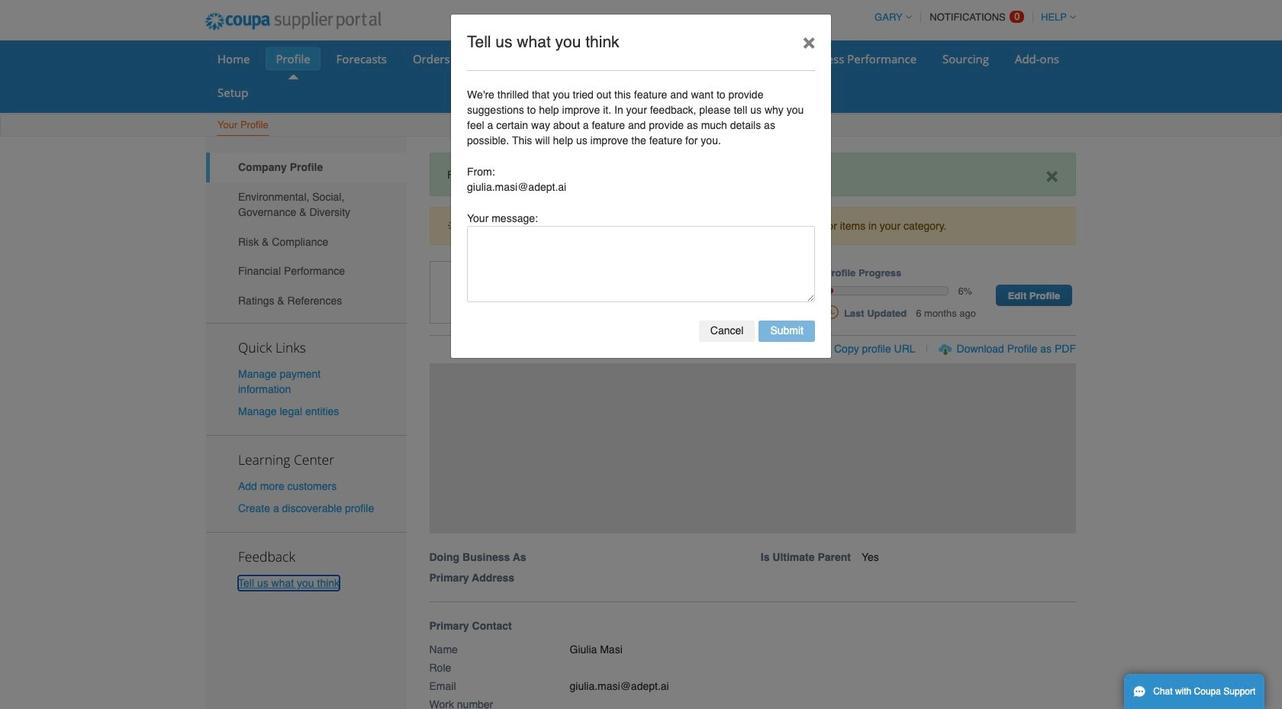 Task type: locate. For each thing, give the bounding box(es) containing it.
alert
[[429, 207, 1076, 245]]

banner
[[424, 261, 1092, 602]]

giulia masi image
[[429, 261, 490, 324]]

dialog
[[450, 13, 832, 359]]

None text field
[[467, 226, 815, 302]]

coupa supplier portal image
[[195, 2, 391, 40]]



Task type: vqa. For each thing, say whether or not it's contained in the screenshot.
Background image
yes



Task type: describe. For each thing, give the bounding box(es) containing it.
background image
[[429, 363, 1076, 533]]



